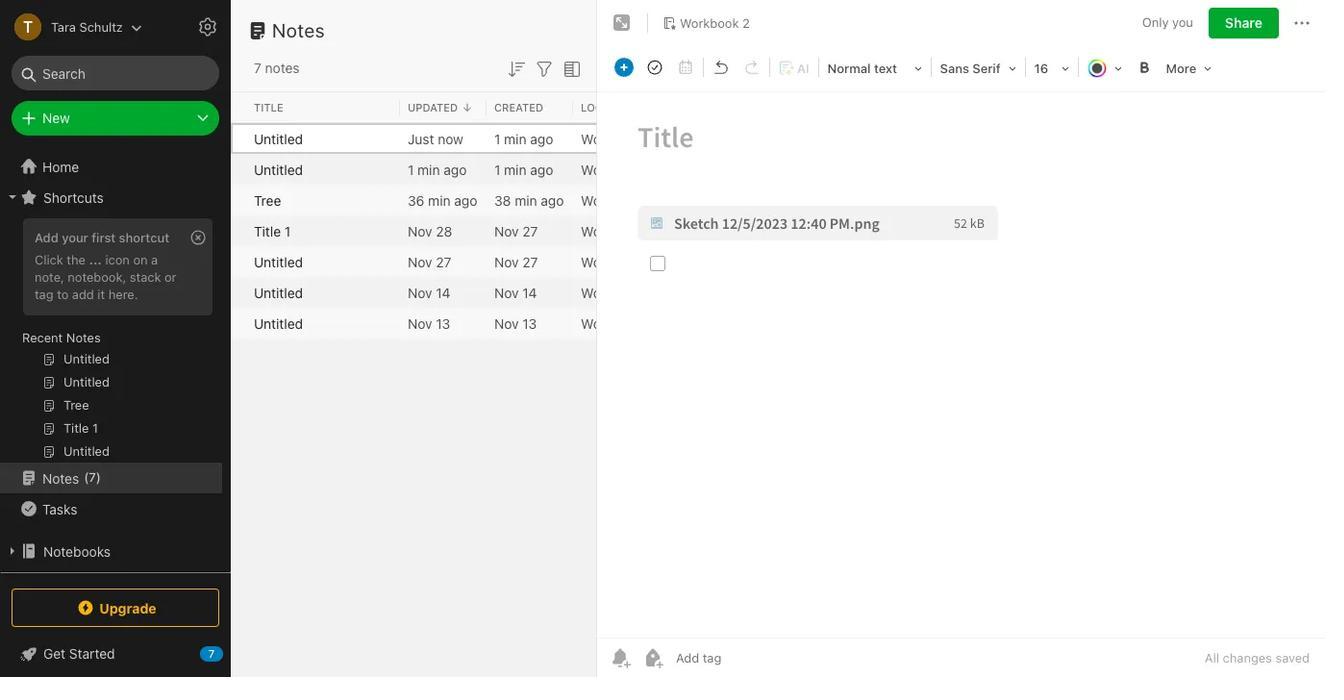 Task type: vqa. For each thing, say whether or not it's contained in the screenshot.
the rightmost Me
no



Task type: locate. For each thing, give the bounding box(es) containing it.
2 for nov 14
[[648, 284, 656, 301]]

icon
[[105, 252, 130, 267]]

More field
[[1159, 54, 1219, 82]]

tree containing home
[[0, 151, 231, 670]]

row group inside note list element
[[231, 123, 919, 339]]

schultz
[[79, 19, 123, 34]]

0 horizontal spatial 13
[[436, 315, 450, 331]]

tag
[[35, 286, 53, 302]]

2 untitled from the top
[[254, 161, 303, 177]]

1
[[494, 130, 500, 147], [408, 161, 414, 177], [494, 161, 500, 177], [285, 223, 291, 239]]

1 horizontal spatial nov 14
[[494, 284, 537, 301]]

a
[[151, 252, 158, 267]]

add a reminder image
[[609, 646, 632, 669]]

14
[[436, 284, 451, 301], [523, 284, 537, 301]]

normal
[[828, 61, 871, 76]]

ago for 36 min ago
[[541, 192, 564, 208]]

ago down created
[[530, 130, 553, 147]]

2 title from the top
[[254, 223, 281, 239]]

1 min ago for now
[[494, 130, 553, 147]]

on
[[133, 252, 148, 267]]

recent
[[22, 330, 63, 345]]

ago for 1 min ago
[[530, 161, 553, 177]]

notes left the (
[[42, 470, 79, 486]]

workbook 2 for 1 min ago
[[581, 161, 656, 177]]

min down created
[[504, 130, 527, 147]]

notes
[[272, 19, 325, 41], [66, 330, 101, 345], [42, 470, 79, 486]]

sans
[[940, 61, 969, 76]]

expand notebooks image
[[5, 543, 20, 559]]

notes up notes at the left top of page
[[272, 19, 325, 41]]

2 14 from the left
[[523, 284, 537, 301]]

workbook 2 inside button
[[680, 15, 750, 30]]

1 nov 14 from the left
[[408, 284, 451, 301]]

2 vertical spatial 7
[[208, 647, 215, 660]]

0 horizontal spatial nov 14
[[408, 284, 451, 301]]

workbook 2
[[680, 15, 750, 30], [581, 130, 656, 147], [581, 161, 656, 177], [581, 192, 656, 208], [581, 223, 656, 239], [581, 253, 656, 270], [581, 284, 656, 301], [581, 315, 656, 331]]

Search text field
[[25, 56, 206, 90]]

7 for 7 notes
[[254, 60, 261, 76]]

1 min ago up the 38 min ago
[[494, 161, 553, 177]]

Font color field
[[1081, 54, 1129, 82]]

None search field
[[25, 56, 206, 90]]

0 vertical spatial notes
[[272, 19, 325, 41]]

2 for nov 13
[[648, 315, 656, 331]]

1 horizontal spatial 7
[[208, 647, 215, 660]]

here.
[[108, 286, 138, 302]]

title
[[254, 101, 283, 113], [254, 223, 281, 239]]

nov 14
[[408, 284, 451, 301], [494, 284, 537, 301]]

notes right recent
[[66, 330, 101, 345]]

2 row group from the top
[[231, 123, 919, 339]]

Account field
[[0, 8, 142, 46]]

title down tree
[[254, 223, 281, 239]]

notebooks link
[[0, 536, 222, 566]]

tasks
[[42, 501, 77, 517]]

nov 27
[[494, 223, 538, 239], [408, 253, 451, 270], [494, 253, 538, 270]]

only
[[1142, 15, 1169, 30]]

notes inside notes ( 7 )
[[42, 470, 79, 486]]

it
[[98, 286, 105, 302]]

new button
[[12, 101, 219, 136]]

4 cell from the top
[[231, 215, 246, 246]]

1 min ago for min
[[494, 161, 553, 177]]

row group containing title
[[231, 92, 1016, 123]]

stack
[[130, 269, 161, 285]]

home
[[42, 158, 79, 175]]

0 horizontal spatial 14
[[436, 284, 451, 301]]

notes
[[265, 60, 300, 76]]

ago for just now
[[530, 130, 553, 147]]

ago right 38
[[541, 192, 564, 208]]

row group
[[231, 92, 1016, 123], [231, 123, 919, 339]]

notes for notes ( 7 )
[[42, 470, 79, 486]]

icon on a note, notebook, stack or tag to add it here.
[[35, 252, 176, 302]]

tasks button
[[0, 493, 222, 524]]

7 left click to collapse icon
[[208, 647, 215, 660]]

click to collapse image
[[224, 641, 238, 665]]

workbook for nov 14
[[581, 284, 644, 301]]

upgrade button
[[12, 589, 219, 627]]

2 for 36 min ago
[[648, 192, 656, 208]]

1 cell from the top
[[231, 123, 246, 154]]

workbook for just now
[[581, 130, 644, 147]]

min up 38
[[504, 161, 527, 177]]

workbook for 1 min ago
[[581, 161, 644, 177]]

group containing add your first shortcut
[[0, 213, 222, 470]]

nov 14 down nov 28 at the top left of the page
[[408, 284, 451, 301]]

all
[[1205, 650, 1219, 665]]

nov 13
[[408, 315, 450, 331], [494, 315, 537, 331]]

ago
[[530, 130, 553, 147], [444, 161, 467, 177], [530, 161, 553, 177], [454, 192, 477, 208], [541, 192, 564, 208]]

tree
[[0, 151, 231, 670]]

1 horizontal spatial 14
[[523, 284, 537, 301]]

5 untitled from the top
[[254, 315, 303, 331]]

1 vertical spatial title
[[254, 223, 281, 239]]

2 for 1 min ago
[[648, 161, 656, 177]]

7 inside note list element
[[254, 60, 261, 76]]

13
[[436, 315, 450, 331], [523, 315, 537, 331]]

cell for just now
[[231, 123, 246, 154]]

or
[[164, 269, 176, 285]]

started
[[69, 645, 115, 662]]

min
[[504, 130, 527, 147], [417, 161, 440, 177], [504, 161, 527, 177], [428, 192, 451, 208], [515, 192, 537, 208]]

1 untitled from the top
[[254, 130, 303, 147]]

the
[[67, 252, 86, 267]]

workbook
[[680, 15, 739, 30], [581, 130, 644, 147], [581, 161, 644, 177], [581, 192, 644, 208], [581, 223, 644, 239], [581, 253, 644, 270], [581, 284, 644, 301], [581, 315, 644, 331]]

you
[[1172, 15, 1193, 30]]

14 down the 38 min ago
[[523, 284, 537, 301]]

1 min ago
[[494, 130, 553, 147], [408, 161, 467, 177], [494, 161, 553, 177]]

min for 36 min ago
[[515, 192, 537, 208]]

updated
[[408, 101, 458, 113]]

ago up the 38 min ago
[[530, 161, 553, 177]]

1 13 from the left
[[436, 315, 450, 331]]

1 row group from the top
[[231, 92, 1016, 123]]

min for just now
[[504, 130, 527, 147]]

notebooks
[[43, 543, 111, 559]]

notes ( 7 )
[[42, 470, 101, 486]]

14 down "28"
[[436, 284, 451, 301]]

min right 36
[[428, 192, 451, 208]]

cell for nov 13
[[231, 308, 246, 339]]

7 inside help and learning task checklist field
[[208, 647, 215, 660]]

title down 7 notes
[[254, 101, 283, 113]]

2 nov 13 from the left
[[494, 315, 537, 331]]

0 vertical spatial title
[[254, 101, 283, 113]]

More actions field
[[1291, 8, 1314, 38]]

group
[[0, 213, 222, 470]]

2 cell from the top
[[231, 154, 246, 185]]

7 cell from the top
[[231, 308, 246, 339]]

title for title 1
[[254, 223, 281, 239]]

note window element
[[597, 0, 1325, 677]]

cell for 36 min ago
[[231, 185, 246, 215]]

workbook 2 for 36 min ago
[[581, 192, 656, 208]]

7
[[254, 60, 261, 76], [89, 470, 96, 485], [208, 647, 215, 660]]

changes
[[1223, 650, 1272, 665]]

nov
[[408, 223, 432, 239], [494, 223, 519, 239], [408, 253, 432, 270], [494, 253, 519, 270], [408, 284, 432, 301], [494, 284, 519, 301], [408, 315, 432, 331], [494, 315, 519, 331]]

View options field
[[556, 56, 584, 81]]

1 vertical spatial notes
[[66, 330, 101, 345]]

location
[[581, 101, 635, 113]]

add tag image
[[641, 646, 665, 669]]

5 cell from the top
[[231, 246, 246, 277]]

1 min ago down created
[[494, 130, 553, 147]]

0 vertical spatial 7
[[254, 60, 261, 76]]

click the ...
[[35, 252, 102, 267]]

4 untitled from the top
[[254, 284, 303, 301]]

row group containing untitled
[[231, 123, 919, 339]]

1 title from the top
[[254, 101, 283, 113]]

Insert field
[[610, 54, 639, 81]]

7 for 7
[[208, 647, 215, 660]]

1 horizontal spatial nov 13
[[494, 315, 537, 331]]

tree
[[254, 192, 281, 208]]

notes inside note list element
[[272, 19, 325, 41]]

16
[[1034, 61, 1048, 76]]

2
[[742, 15, 750, 30], [648, 130, 656, 147], [648, 161, 656, 177], [648, 192, 656, 208], [648, 223, 656, 239], [648, 253, 656, 270], [648, 284, 656, 301], [648, 315, 656, 331]]

1 14 from the left
[[436, 284, 451, 301]]

0 horizontal spatial 7
[[89, 470, 96, 485]]

shortcuts button
[[0, 182, 222, 213]]

2 vertical spatial notes
[[42, 470, 79, 486]]

serif
[[973, 61, 1001, 76]]

get started
[[43, 645, 115, 662]]

note,
[[35, 269, 64, 285]]

38
[[494, 192, 511, 208]]

7 up tasks button
[[89, 470, 96, 485]]

1 vertical spatial 7
[[89, 470, 96, 485]]

now
[[438, 130, 463, 147]]

share
[[1225, 14, 1263, 31]]

add
[[72, 286, 94, 302]]

untitled
[[254, 130, 303, 147], [254, 161, 303, 177], [254, 253, 303, 270], [254, 284, 303, 301], [254, 315, 303, 331]]

0 horizontal spatial nov 13
[[408, 315, 450, 331]]

get
[[43, 645, 65, 662]]

27
[[523, 223, 538, 239], [436, 253, 451, 270], [523, 253, 538, 270]]

(
[[84, 470, 89, 485]]

nov 14 down 38
[[494, 284, 537, 301]]

workbook 2 for nov 13
[[581, 315, 656, 331]]

recent notes
[[22, 330, 101, 345]]

2 horizontal spatial 7
[[254, 60, 261, 76]]

38 min ago
[[494, 192, 564, 208]]

min right 38
[[515, 192, 537, 208]]

1 horizontal spatial 13
[[523, 315, 537, 331]]

7 left notes at the left top of page
[[254, 60, 261, 76]]

7 notes
[[254, 60, 300, 76]]

)
[[96, 470, 101, 485]]

3 cell from the top
[[231, 185, 246, 215]]

nov 27 for 28
[[494, 223, 538, 239]]

Heading level field
[[821, 54, 929, 82]]

workbook for nov 28
[[581, 223, 644, 239]]

ago left 38
[[454, 192, 477, 208]]

6 cell from the top
[[231, 277, 246, 308]]

3 untitled from the top
[[254, 253, 303, 270]]

cell
[[231, 123, 246, 154], [231, 154, 246, 185], [231, 185, 246, 215], [231, 215, 246, 246], [231, 246, 246, 277], [231, 277, 246, 308], [231, 308, 246, 339]]



Task type: describe. For each thing, give the bounding box(es) containing it.
2 inside button
[[742, 15, 750, 30]]

bold image
[[1131, 54, 1158, 81]]

notes for notes
[[272, 19, 325, 41]]

ago down the now
[[444, 161, 467, 177]]

new
[[42, 110, 70, 126]]

cell for nov 27
[[231, 246, 246, 277]]

Font family field
[[933, 54, 1023, 82]]

36 min ago
[[408, 192, 477, 208]]

untitled for nov 27
[[254, 253, 303, 270]]

workbook 2 for just now
[[581, 130, 656, 147]]

untitled for just now
[[254, 130, 303, 147]]

workbook 2 for nov 28
[[581, 223, 656, 239]]

2 nov 14 from the left
[[494, 284, 537, 301]]

workbook inside button
[[680, 15, 739, 30]]

2 13 from the left
[[523, 315, 537, 331]]

only you
[[1142, 15, 1193, 30]]

Font size field
[[1028, 54, 1076, 82]]

shortcuts
[[43, 189, 104, 205]]

28
[[436, 223, 452, 239]]

1 min ago down just now
[[408, 161, 467, 177]]

cell for nov 14
[[231, 277, 246, 308]]

workbook 2 button
[[656, 10, 757, 37]]

workbook 2 for nov 14
[[581, 284, 656, 301]]

first
[[92, 230, 116, 245]]

36
[[408, 192, 424, 208]]

workbook for nov 13
[[581, 315, 644, 331]]

...
[[89, 252, 102, 267]]

note list element
[[231, 0, 1016, 677]]

share button
[[1209, 8, 1279, 38]]

more
[[1166, 61, 1197, 76]]

title for title
[[254, 101, 283, 113]]

cell for nov 28
[[231, 215, 246, 246]]

notebook,
[[68, 269, 126, 285]]

click
[[35, 252, 63, 267]]

title 1
[[254, 223, 291, 239]]

nov 27 for 27
[[494, 253, 538, 270]]

more actions image
[[1291, 12, 1314, 35]]

to
[[57, 286, 69, 302]]

2 for nov 28
[[648, 223, 656, 239]]

normal text
[[828, 61, 897, 76]]

workbook 2 for nov 27
[[581, 253, 656, 270]]

cell for 1 min ago
[[231, 154, 246, 185]]

27 for nov 27
[[523, 253, 538, 270]]

untitled for nov 13
[[254, 315, 303, 331]]

task image
[[641, 54, 668, 81]]

add your first shortcut
[[35, 230, 169, 245]]

just
[[408, 130, 434, 147]]

2 for just now
[[648, 130, 656, 147]]

add
[[35, 230, 58, 245]]

1 nov 13 from the left
[[408, 315, 450, 331]]

Help and Learning task checklist field
[[0, 639, 231, 669]]

Note Editor text field
[[597, 92, 1325, 638]]

untitled for nov 14
[[254, 284, 303, 301]]

min for 1 min ago
[[504, 161, 527, 177]]

Add tag field
[[674, 649, 818, 666]]

undo image
[[708, 54, 735, 81]]

text
[[874, 61, 897, 76]]

saved
[[1276, 650, 1310, 665]]

your
[[62, 230, 88, 245]]

nov 28
[[408, 223, 452, 239]]

home link
[[0, 151, 231, 182]]

all changes saved
[[1205, 650, 1310, 665]]

min down just now
[[417, 161, 440, 177]]

27 for nov 28
[[523, 223, 538, 239]]

sans serif
[[940, 61, 1001, 76]]

just now
[[408, 130, 463, 147]]

shortcut
[[119, 230, 169, 245]]

2 for nov 27
[[648, 253, 656, 270]]

workbook for 36 min ago
[[581, 192, 644, 208]]

Sort options field
[[505, 56, 528, 81]]

Add filters field
[[533, 56, 556, 81]]

7 inside notes ( 7 )
[[89, 470, 96, 485]]

expand note image
[[611, 12, 634, 35]]

created
[[494, 101, 543, 113]]

tara schultz
[[51, 19, 123, 34]]

add filters image
[[533, 57, 556, 81]]

upgrade
[[99, 600, 156, 616]]

tara
[[51, 19, 76, 34]]

settings image
[[196, 15, 219, 38]]

untitled for 1 min ago
[[254, 161, 303, 177]]

workbook for nov 27
[[581, 253, 644, 270]]



